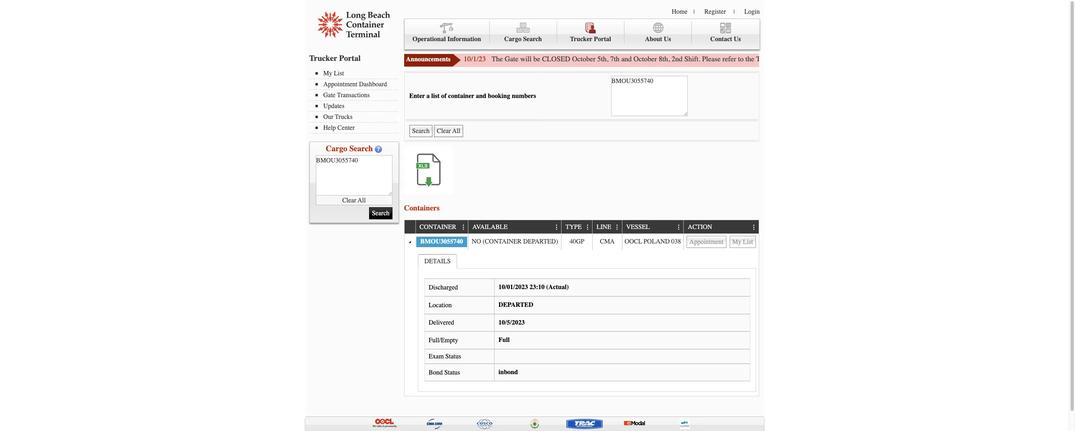 Task type: vqa. For each thing, say whether or not it's contained in the screenshot.
Cargo to the left
yes



Task type: locate. For each thing, give the bounding box(es) containing it.
updates link
[[315, 102, 398, 110]]

10/01/2023
[[498, 284, 528, 291]]

line link
[[597, 220, 615, 233]]

tab list inside row group
[[416, 252, 758, 394]]

bond
[[429, 369, 443, 376]]

trucker portal up 5th,
[[570, 35, 611, 43]]

row
[[404, 220, 759, 234], [404, 234, 759, 250]]

(actual)
[[546, 284, 569, 291]]

2 edit column settings image from the left
[[676, 224, 682, 231]]

menu bar containing operational information
[[404, 19, 760, 50]]

0 vertical spatial search
[[523, 35, 542, 43]]

announcements
[[406, 56, 450, 63]]

gate
[[505, 54, 518, 63], [775, 54, 789, 63], [323, 92, 335, 99]]

status for exam status
[[445, 353, 461, 360]]

portal up 5th,
[[594, 35, 611, 43]]

1 horizontal spatial cargo
[[504, 35, 521, 43]]

operational information link
[[404, 21, 490, 44]]

1 horizontal spatial the
[[916, 54, 925, 63]]

gate right the
[[505, 54, 518, 63]]

further
[[850, 54, 869, 63]]

0 horizontal spatial october
[[572, 54, 595, 63]]

trucker portal
[[570, 35, 611, 43], [309, 54, 361, 63]]

3 edit column settings image from the left
[[614, 224, 621, 231]]

0 horizontal spatial trucker portal
[[309, 54, 361, 63]]

1 edit column settings image from the left
[[554, 224, 560, 231]]

trucker
[[570, 35, 592, 43], [309, 54, 337, 63]]

0 horizontal spatial cargo
[[326, 144, 347, 153]]

|
[[694, 8, 695, 15], [734, 8, 735, 15]]

edit column settings image for available
[[554, 224, 560, 231]]

dashboard
[[359, 81, 387, 88]]

and left the booking
[[476, 92, 486, 100]]

1 horizontal spatial portal
[[594, 35, 611, 43]]

1 horizontal spatial menu bar
[[404, 19, 760, 50]]

0 horizontal spatial cargo search
[[326, 144, 373, 153]]

tab list containing details
[[416, 252, 758, 394]]

2 edit column settings image from the left
[[585, 224, 591, 231]]

portal
[[594, 35, 611, 43], [339, 54, 361, 63]]

container link
[[420, 220, 460, 233]]

gate inside my list appointment dashboard gate transactions updates our trucks help center
[[323, 92, 335, 99]]

row group
[[404, 234, 759, 396]]

a
[[426, 92, 430, 100]]

2 for from the left
[[906, 54, 914, 63]]

0 horizontal spatial trucker
[[309, 54, 337, 63]]

status
[[445, 353, 461, 360], [444, 369, 460, 376]]

container
[[420, 224, 456, 231]]

edit column settings image left type
[[554, 224, 560, 231]]

1 horizontal spatial trucker
[[570, 35, 592, 43]]

booking
[[488, 92, 510, 100]]

portal up my list link
[[339, 54, 361, 63]]

1 edit column settings image from the left
[[460, 224, 467, 231]]

tab list
[[416, 252, 758, 394]]

1 horizontal spatial search
[[523, 35, 542, 43]]

register link
[[704, 8, 726, 15]]

status right bond
[[444, 369, 460, 376]]

0 vertical spatial cargo
[[504, 35, 521, 43]]

0 horizontal spatial edit column settings image
[[554, 224, 560, 231]]

be
[[533, 54, 540, 63]]

2 the from the left
[[916, 54, 925, 63]]

1 vertical spatial cargo search
[[326, 144, 373, 153]]

row up 40gp
[[404, 220, 759, 234]]

0 vertical spatial portal
[[594, 35, 611, 43]]

departed)
[[523, 238, 558, 245]]

portal inside menu bar
[[594, 35, 611, 43]]

0 vertical spatial status
[[445, 353, 461, 360]]

edit column settings image inside vessel column header
[[676, 224, 682, 231]]

1 horizontal spatial edit column settings image
[[676, 224, 682, 231]]

2 | from the left
[[734, 8, 735, 15]]

details tab
[[418, 254, 457, 268]]

edit column settings image inside available column header
[[554, 224, 560, 231]]

october left 5th,
[[572, 54, 595, 63]]

0 vertical spatial trucker portal
[[570, 35, 611, 43]]

0 horizontal spatial |
[[694, 8, 695, 15]]

gate transactions link
[[315, 92, 398, 99]]

contact us link
[[692, 21, 759, 44]]

0 horizontal spatial us
[[664, 35, 671, 43]]

23:10
[[530, 284, 545, 291]]

cargo search
[[504, 35, 542, 43], [326, 144, 373, 153]]

and right 7th
[[621, 54, 632, 63]]

october left 8th,
[[634, 54, 657, 63]]

0 horizontal spatial search
[[349, 144, 373, 153]]

row group containing bmou3055740
[[404, 234, 759, 396]]

the left week.
[[916, 54, 925, 63]]

bond status
[[429, 369, 460, 376]]

None button
[[434, 125, 463, 137], [687, 236, 726, 248], [730, 236, 756, 248], [434, 125, 463, 137], [687, 236, 726, 248], [730, 236, 756, 248]]

0 horizontal spatial and
[[476, 92, 486, 100]]

0 horizontal spatial for
[[839, 54, 848, 63]]

10/1/23 the gate will be closed october 5th, 7th and october 8th, 2nd shift. please refer to the truck gate hours web page for further gate details for the week.
[[464, 54, 944, 63]]

2 horizontal spatial gate
[[775, 54, 789, 63]]

cargo search down the center
[[326, 144, 373, 153]]

appointment
[[323, 81, 357, 88]]

| left login
[[734, 8, 735, 15]]

us right contact
[[734, 35, 741, 43]]

menu bar containing my list
[[309, 69, 402, 134]]

Enter container numbers and/ or booking numbers. Press ESC to reset input box text field
[[611, 76, 688, 116]]

container
[[448, 92, 474, 100]]

no (container departed) cell
[[468, 234, 561, 250]]

2 us from the left
[[734, 35, 741, 43]]

None submit
[[409, 125, 432, 137], [369, 207, 392, 219], [409, 125, 432, 137], [369, 207, 392, 219]]

gate up updates
[[323, 92, 335, 99]]

cargo down help
[[326, 144, 347, 153]]

0 vertical spatial cargo search
[[504, 35, 542, 43]]

edit column settings image
[[460, 224, 467, 231], [585, 224, 591, 231], [614, 224, 621, 231], [751, 224, 757, 231]]

for right page
[[839, 54, 848, 63]]

trucker inside menu bar
[[570, 35, 592, 43]]

edit column settings image inside action column header
[[751, 224, 757, 231]]

1 horizontal spatial trucker portal
[[570, 35, 611, 43]]

trucker up my
[[309, 54, 337, 63]]

cargo up 'will'
[[504, 35, 521, 43]]

1 horizontal spatial cargo search
[[504, 35, 542, 43]]

available
[[472, 224, 508, 231]]

1 row from the top
[[404, 220, 759, 234]]

(container
[[483, 238, 522, 245]]

help center link
[[315, 124, 398, 132]]

my list link
[[315, 70, 398, 77]]

about
[[645, 35, 662, 43]]

enter
[[409, 92, 425, 100]]

details
[[424, 258, 451, 265]]

all
[[358, 197, 366, 204]]

trucker portal up list
[[309, 54, 361, 63]]

1 vertical spatial trucker
[[309, 54, 337, 63]]

1 vertical spatial status
[[444, 369, 460, 376]]

Enter container numbers and/ or booking numbers.  text field
[[316, 155, 392, 196]]

us right about
[[664, 35, 671, 43]]

available link
[[472, 220, 511, 233]]

list
[[431, 92, 440, 100]]

vessel
[[626, 224, 650, 231]]

cargo search up 'will'
[[504, 35, 542, 43]]

gate right the truck
[[775, 54, 789, 63]]

2nd
[[672, 54, 683, 63]]

0 horizontal spatial menu bar
[[309, 69, 402, 134]]

tree grid
[[404, 220, 759, 396]]

row down the type link at the bottom of page
[[404, 234, 759, 250]]

my list appointment dashboard gate transactions updates our trucks help center
[[323, 70, 387, 132]]

and
[[621, 54, 632, 63], [476, 92, 486, 100]]

2 row from the top
[[404, 234, 759, 250]]

1 vertical spatial menu bar
[[309, 69, 402, 134]]

delivered
[[429, 319, 454, 326]]

status for bond status
[[444, 369, 460, 376]]

web
[[810, 54, 822, 63]]

no
[[472, 238, 481, 245]]

status right exam
[[445, 353, 461, 360]]

action link
[[688, 220, 716, 233]]

0 vertical spatial trucker
[[570, 35, 592, 43]]

trucker up closed
[[570, 35, 592, 43]]

poland
[[644, 238, 670, 245]]

available column header
[[468, 220, 561, 234]]

edit column settings image up 038
[[676, 224, 682, 231]]

| right home link
[[694, 8, 695, 15]]

0 horizontal spatial gate
[[323, 92, 335, 99]]

0 vertical spatial menu bar
[[404, 19, 760, 50]]

list
[[334, 70, 344, 77]]

edit column settings image for line
[[614, 224, 621, 231]]

updates
[[323, 102, 344, 110]]

40gp cell
[[561, 234, 592, 250]]

full/empty
[[429, 337, 458, 344]]

1 vertical spatial trucker portal
[[309, 54, 361, 63]]

for right the details
[[906, 54, 914, 63]]

search up be
[[523, 35, 542, 43]]

trucker portal inside menu bar
[[570, 35, 611, 43]]

exam status
[[429, 353, 461, 360]]

refer
[[722, 54, 736, 63]]

truck
[[756, 54, 773, 63]]

edit column settings image
[[554, 224, 560, 231], [676, 224, 682, 231]]

discharged
[[429, 284, 458, 291]]

5th,
[[597, 54, 608, 63]]

home link
[[672, 8, 687, 15]]

1 horizontal spatial us
[[734, 35, 741, 43]]

1 us from the left
[[664, 35, 671, 43]]

edit column settings image inside line column header
[[614, 224, 621, 231]]

menu bar
[[404, 19, 760, 50], [309, 69, 402, 134]]

cell
[[683, 234, 759, 250]]

1 horizontal spatial |
[[734, 8, 735, 15]]

us inside "link"
[[664, 35, 671, 43]]

numbers
[[512, 92, 536, 100]]

1 horizontal spatial for
[[906, 54, 914, 63]]

action column header
[[683, 220, 759, 234]]

edit column settings image inside type column header
[[585, 224, 591, 231]]

edit column settings image inside container column header
[[460, 224, 467, 231]]

1 horizontal spatial and
[[621, 54, 632, 63]]

line
[[597, 224, 611, 231]]

the right to on the right of the page
[[745, 54, 754, 63]]

cargo search inside "link"
[[504, 35, 542, 43]]

1 vertical spatial portal
[[339, 54, 361, 63]]

1 horizontal spatial october
[[634, 54, 657, 63]]

4 edit column settings image from the left
[[751, 224, 757, 231]]

search down "help center" link
[[349, 144, 373, 153]]

0 horizontal spatial the
[[745, 54, 754, 63]]



Task type: describe. For each thing, give the bounding box(es) containing it.
oocl poland 038 cell
[[622, 234, 683, 250]]

0 vertical spatial and
[[621, 54, 632, 63]]

row containing bmou3055740
[[404, 234, 759, 250]]

tree grid containing container
[[404, 220, 759, 396]]

0 horizontal spatial portal
[[339, 54, 361, 63]]

location
[[429, 302, 452, 309]]

edit column settings image for vessel
[[676, 224, 682, 231]]

container column header
[[415, 220, 468, 234]]

10/1/23
[[464, 54, 486, 63]]

clear all
[[342, 197, 366, 204]]

full
[[498, 336, 510, 344]]

search inside "link"
[[523, 35, 542, 43]]

us for contact us
[[734, 35, 741, 43]]

edit column settings image for type
[[585, 224, 591, 231]]

enter a list of container and booking numbers
[[409, 92, 536, 100]]

gate
[[871, 54, 883, 63]]

edit column settings image for container
[[460, 224, 467, 231]]

clear all button
[[316, 196, 392, 205]]

home
[[672, 8, 687, 15]]

vessel column header
[[622, 220, 683, 234]]

our
[[323, 113, 333, 121]]

bmou3055740 cell
[[415, 234, 468, 250]]

us for about us
[[664, 35, 671, 43]]

1 | from the left
[[694, 8, 695, 15]]

8th,
[[659, 54, 670, 63]]

details
[[885, 54, 904, 63]]

week.
[[927, 54, 944, 63]]

operational information
[[412, 35, 481, 43]]

my
[[323, 70, 332, 77]]

appointment dashboard link
[[315, 81, 398, 88]]

register
[[704, 8, 726, 15]]

7th
[[610, 54, 619, 63]]

contact us
[[710, 35, 741, 43]]

clear
[[342, 197, 356, 204]]

cargo search link
[[490, 21, 557, 44]]

about us link
[[624, 21, 692, 44]]

page
[[824, 54, 838, 63]]

2 october from the left
[[634, 54, 657, 63]]

10/01/2023 23:10 (actual)
[[498, 284, 569, 291]]

the
[[492, 54, 503, 63]]

038
[[671, 238, 681, 245]]

40gp
[[570, 238, 584, 245]]

oocl
[[625, 238, 642, 245]]

shift.
[[684, 54, 700, 63]]

operational
[[412, 35, 446, 43]]

containers
[[404, 204, 440, 212]]

exam
[[429, 353, 444, 360]]

no (container departed)
[[472, 238, 558, 245]]

row containing container
[[404, 220, 759, 234]]

10/5/2023
[[498, 319, 525, 326]]

about us
[[645, 35, 671, 43]]

bmou3055740
[[420, 238, 463, 245]]

1 for from the left
[[839, 54, 848, 63]]

trucks
[[335, 113, 353, 121]]

of
[[441, 92, 447, 100]]

to
[[738, 54, 744, 63]]

1 october from the left
[[572, 54, 595, 63]]

cma cell
[[592, 234, 622, 250]]

edit column settings image for action
[[751, 224, 757, 231]]

oocl poland 038
[[625, 238, 681, 245]]

departed
[[498, 301, 533, 309]]

1 the from the left
[[745, 54, 754, 63]]

help
[[323, 124, 336, 132]]

vessel link
[[626, 220, 654, 233]]

our trucks link
[[315, 113, 398, 121]]

1 vertical spatial cargo
[[326, 144, 347, 153]]

1 horizontal spatial gate
[[505, 54, 518, 63]]

action
[[688, 224, 712, 231]]

line column header
[[592, 220, 622, 234]]

center
[[337, 124, 355, 132]]

transactions
[[337, 92, 370, 99]]

login link
[[744, 8, 760, 15]]

1 vertical spatial search
[[349, 144, 373, 153]]

cargo inside "link"
[[504, 35, 521, 43]]

inbond
[[498, 369, 518, 376]]

will
[[520, 54, 532, 63]]

type
[[566, 224, 582, 231]]

cma
[[600, 238, 615, 245]]

closed
[[542, 54, 570, 63]]

please
[[702, 54, 721, 63]]

trucker portal link
[[557, 21, 624, 44]]

type link
[[566, 220, 586, 233]]

contact
[[710, 35, 732, 43]]

login
[[744, 8, 760, 15]]

1 vertical spatial and
[[476, 92, 486, 100]]

type column header
[[561, 220, 592, 234]]



